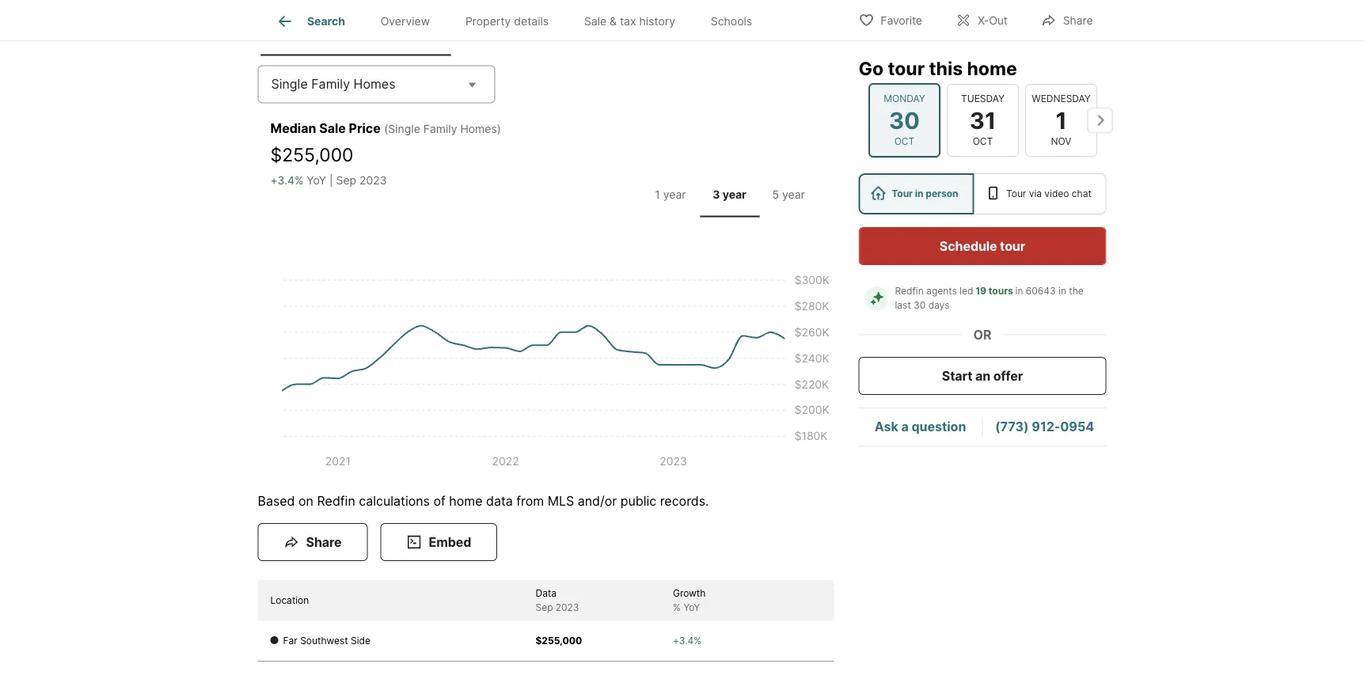 Task type: locate. For each thing, give the bounding box(es) containing it.
median sale price (single family homes) $255,000
[[270, 121, 501, 166]]

in inside in the last 30 days
[[1058, 285, 1066, 297]]

sep down data
[[536, 602, 553, 614]]

1 vertical spatial homes
[[354, 77, 395, 92]]

median down the single
[[270, 121, 316, 136]]

start an offer
[[942, 368, 1023, 384]]

homes for of
[[526, 26, 563, 40]]

1 horizontal spatial in
[[1015, 285, 1023, 297]]

0 horizontal spatial tour
[[892, 188, 913, 199]]

+3.4% for +3.4%
[[673, 635, 701, 647]]

1 horizontal spatial of
[[513, 26, 523, 40]]

1 up nov
[[1055, 106, 1066, 134]]

median up single family homes
[[308, 26, 348, 40]]

1 horizontal spatial family
[[423, 122, 457, 136]]

price inside median sale price (single family homes) $255,000
[[349, 121, 381, 136]]

3 year
[[713, 188, 746, 201]]

share button down based
[[258, 523, 368, 561]]

sep right |
[[336, 173, 356, 187]]

share button
[[1027, 4, 1106, 36], [258, 523, 368, 561]]

1 vertical spatial +3.4%
[[673, 635, 701, 647]]

0 horizontal spatial 2023
[[359, 173, 387, 187]]

median left days
[[674, 26, 713, 40]]

31
[[969, 106, 996, 134]]

1 vertical spatial home
[[449, 493, 483, 509]]

southwest
[[300, 635, 348, 647]]

1 horizontal spatial 1
[[1055, 106, 1066, 134]]

yoy left |
[[307, 173, 326, 187]]

1 horizontal spatial +3.4%
[[673, 635, 701, 647]]

price left (single
[[349, 121, 381, 136]]

tab list containing median sale price
[[258, 10, 834, 56]]

0 vertical spatial 30
[[889, 106, 920, 134]]

0 vertical spatial $255,000
[[270, 144, 353, 166]]

tuesday 31 oct
[[961, 93, 1004, 147]]

on inside tab
[[745, 26, 758, 40]]

sale left &
[[584, 14, 607, 28]]

on right based
[[298, 493, 313, 509]]

1 horizontal spatial sep
[[536, 602, 553, 614]]

1 vertical spatial tour
[[1000, 238, 1025, 254]]

1 vertical spatial on
[[298, 493, 313, 509]]

0 vertical spatial share
[[1063, 14, 1093, 27]]

redfin up last
[[895, 285, 924, 297]]

1 vertical spatial price
[[349, 121, 381, 136]]

+3.4% left |
[[270, 173, 304, 187]]

1 vertical spatial yoy
[[683, 602, 700, 614]]

0 horizontal spatial of
[[433, 493, 446, 509]]

or
[[973, 327, 992, 342]]

0 vertical spatial price
[[376, 26, 404, 40]]

single
[[271, 77, 308, 92]]

oct inside tuesday 31 oct
[[972, 136, 993, 147]]

monday 30 oct
[[883, 93, 925, 147]]

in left the
[[1058, 285, 1066, 297]]

2023 down data
[[556, 602, 579, 614]]

0 horizontal spatial on
[[298, 493, 313, 509]]

1 vertical spatial 2023
[[556, 602, 579, 614]]

2 year from the left
[[723, 188, 746, 201]]

$255,000 inside median sale price (single family homes) $255,000
[[270, 144, 353, 166]]

market
[[761, 26, 798, 40]]

sale inside tab
[[350, 26, 374, 40]]

family
[[311, 77, 350, 92], [423, 122, 457, 136]]

1 vertical spatial share button
[[258, 523, 368, 561]]

0 vertical spatial home
[[967, 57, 1017, 79]]

1 horizontal spatial share
[[1063, 14, 1093, 27]]

share for rightmost share 'button'
[[1063, 14, 1093, 27]]

median for median sale price
[[308, 26, 348, 40]]

1 horizontal spatial oct
[[972, 136, 993, 147]]

1 vertical spatial family
[[423, 122, 457, 136]]

year
[[663, 188, 686, 201], [723, 188, 746, 201], [782, 188, 805, 201]]

sale right search
[[350, 26, 374, 40]]

0 vertical spatial tour
[[888, 57, 925, 79]]

in
[[915, 188, 923, 199], [1015, 285, 1023, 297], [1058, 285, 1066, 297]]

1 oct from the left
[[894, 136, 914, 147]]

home
[[967, 57, 1017, 79], [449, 493, 483, 509]]

30
[[889, 106, 920, 134], [914, 300, 926, 311]]

last
[[895, 300, 911, 311]]

oct inside "monday 30 oct"
[[894, 136, 914, 147]]

0 horizontal spatial in
[[915, 188, 923, 199]]

home left data
[[449, 493, 483, 509]]

1 horizontal spatial 2023
[[556, 602, 579, 614]]

wednesday 1 nov
[[1031, 93, 1090, 147]]

0 vertical spatial +3.4%
[[270, 173, 304, 187]]

home up tuesday
[[967, 57, 1017, 79]]

agents
[[926, 285, 957, 297]]

year left 3
[[663, 188, 686, 201]]

share for leftmost share 'button'
[[306, 534, 342, 550]]

2 horizontal spatial sale
[[584, 14, 607, 28]]

0 horizontal spatial home
[[449, 493, 483, 509]]

sale down single family homes
[[319, 121, 346, 136]]

1 horizontal spatial year
[[723, 188, 746, 201]]

in left person
[[915, 188, 923, 199]]

2023 down median sale price (single family homes) $255,000
[[359, 173, 387, 187]]

embed button
[[380, 523, 497, 561]]

30 right last
[[914, 300, 926, 311]]

0 horizontal spatial oct
[[894, 136, 914, 147]]

of right the #
[[513, 26, 523, 40]]

0 horizontal spatial tour
[[888, 57, 925, 79]]

tour left person
[[892, 188, 913, 199]]

1 vertical spatial sep
[[536, 602, 553, 614]]

3 year from the left
[[782, 188, 805, 201]]

oct for 31
[[972, 136, 993, 147]]

oct down 31
[[972, 136, 993, 147]]

tab list containing search
[[258, 0, 783, 40]]

tour left via
[[1006, 188, 1026, 199]]

oct down monday
[[894, 136, 914, 147]]

1 year tab
[[641, 175, 700, 214]]

1 horizontal spatial tour
[[1000, 238, 1025, 254]]

1 horizontal spatial sale
[[350, 26, 374, 40]]

yoy inside growth % yoy
[[683, 602, 700, 614]]

(single
[[384, 122, 420, 136]]

(773) 912-0954
[[995, 419, 1094, 435]]

2 tour from the left
[[1006, 188, 1026, 199]]

oct for 30
[[894, 136, 914, 147]]

1 horizontal spatial yoy
[[683, 602, 700, 614]]

0 vertical spatial 1
[[1055, 106, 1066, 134]]

0 horizontal spatial year
[[663, 188, 686, 201]]

yoy down growth
[[683, 602, 700, 614]]

median days on market tab
[[641, 14, 831, 53]]

0 horizontal spatial homes
[[354, 77, 395, 92]]

0 vertical spatial on
[[745, 26, 758, 40]]

1 tour from the left
[[892, 188, 913, 199]]

homes up (single
[[354, 77, 395, 92]]

1 vertical spatial $255,000
[[536, 635, 582, 647]]

price right search
[[376, 26, 404, 40]]

0 horizontal spatial 1
[[655, 188, 660, 201]]

5 year
[[772, 188, 805, 201]]

$255,000
[[270, 144, 353, 166], [536, 635, 582, 647]]

on right days
[[745, 26, 758, 40]]

year inside 'tab'
[[663, 188, 686, 201]]

tax
[[620, 14, 636, 28]]

1 inside wednesday 1 nov
[[1055, 106, 1066, 134]]

property details tab
[[448, 2, 566, 40]]

0 vertical spatial yoy
[[307, 173, 326, 187]]

median inside median days on market tab
[[674, 26, 713, 40]]

ask
[[875, 419, 898, 435]]

tour inside button
[[1000, 238, 1025, 254]]

1 horizontal spatial on
[[745, 26, 758, 40]]

sold
[[566, 26, 589, 40]]

2023 inside data sep 2023
[[556, 602, 579, 614]]

family right (single
[[423, 122, 457, 136]]

tour
[[892, 188, 913, 199], [1006, 188, 1026, 199]]

0 horizontal spatial sale
[[319, 121, 346, 136]]

sale
[[584, 14, 607, 28], [350, 26, 374, 40], [319, 121, 346, 136]]

median inside median sale price (single family homes) $255,000
[[270, 121, 316, 136]]

days
[[716, 26, 742, 40]]

1 vertical spatial share
[[306, 534, 342, 550]]

list box
[[859, 173, 1106, 215]]

1 horizontal spatial tour
[[1006, 188, 1026, 199]]

year right 5
[[782, 188, 805, 201]]

+3.4% down %
[[673, 635, 701, 647]]

price inside tab
[[376, 26, 404, 40]]

from
[[516, 493, 544, 509]]

favorite button
[[845, 4, 936, 36]]

sale inside median sale price (single family homes) $255,000
[[319, 121, 346, 136]]

0 horizontal spatial yoy
[[307, 173, 326, 187]]

person
[[926, 188, 958, 199]]

30 inside in the last 30 days
[[914, 300, 926, 311]]

homes inside tab
[[526, 26, 563, 40]]

912-
[[1032, 419, 1060, 435]]

5 year tab
[[759, 175, 818, 214]]

details
[[514, 14, 549, 28]]

wednesday
[[1031, 93, 1090, 104]]

price for median sale price (single family homes) $255,000
[[349, 121, 381, 136]]

schedule
[[940, 238, 997, 254]]

2023
[[359, 173, 387, 187], [556, 602, 579, 614]]

favorite
[[881, 14, 922, 27]]

go tour this home
[[859, 57, 1017, 79]]

x-
[[978, 14, 989, 27]]

out
[[989, 14, 1008, 27]]

1 vertical spatial 30
[[914, 300, 926, 311]]

0 vertical spatial redfin
[[895, 285, 924, 297]]

homes left "sold"
[[526, 26, 563, 40]]

# of homes sold
[[502, 26, 589, 40]]

year inside tab
[[723, 188, 746, 201]]

data
[[536, 588, 557, 599]]

share button right out
[[1027, 4, 1106, 36]]

1 horizontal spatial $255,000
[[536, 635, 582, 647]]

median for median days on market
[[674, 26, 713, 40]]

tour for tour via video chat
[[1006, 188, 1026, 199]]

tab list
[[258, 0, 783, 40], [258, 10, 834, 56], [638, 172, 821, 217]]

%
[[673, 602, 681, 614]]

1 horizontal spatial redfin
[[895, 285, 924, 297]]

2 oct from the left
[[972, 136, 993, 147]]

1 left 3
[[655, 188, 660, 201]]

0 horizontal spatial $255,000
[[270, 144, 353, 166]]

overview
[[381, 14, 430, 28]]

0 horizontal spatial family
[[311, 77, 350, 92]]

tour inside option
[[1006, 188, 1026, 199]]

search link
[[275, 12, 345, 31]]

of up embed button
[[433, 493, 446, 509]]

property
[[465, 14, 511, 28]]

1 vertical spatial 1
[[655, 188, 660, 201]]

0 horizontal spatial share button
[[258, 523, 368, 561]]

None button
[[868, 83, 940, 158], [946, 84, 1018, 157], [1025, 84, 1097, 157], [868, 83, 940, 158], [946, 84, 1018, 157], [1025, 84, 1097, 157]]

median inside median sale price tab
[[308, 26, 348, 40]]

year for 5 year
[[782, 188, 805, 201]]

1 year from the left
[[663, 188, 686, 201]]

+3.4%
[[270, 173, 304, 187], [673, 635, 701, 647]]

30 down monday
[[889, 106, 920, 134]]

on
[[745, 26, 758, 40], [298, 493, 313, 509]]

median
[[308, 26, 348, 40], [674, 26, 713, 40], [270, 121, 316, 136]]

0 vertical spatial share button
[[1027, 4, 1106, 36]]

this
[[929, 57, 963, 79]]

tour inside option
[[892, 188, 913, 199]]

redfin left calculations
[[317, 493, 355, 509]]

2 horizontal spatial year
[[782, 188, 805, 201]]

via
[[1029, 188, 1042, 199]]

search
[[307, 14, 345, 28]]

1 horizontal spatial home
[[967, 57, 1017, 79]]

0 horizontal spatial redfin
[[317, 493, 355, 509]]

chat
[[1072, 188, 1092, 199]]

1 year
[[655, 188, 686, 201]]

0 vertical spatial of
[[513, 26, 523, 40]]

schedule tour button
[[859, 227, 1106, 265]]

0 horizontal spatial sep
[[336, 173, 356, 187]]

0 horizontal spatial share
[[306, 534, 342, 550]]

year for 3 year
[[723, 188, 746, 201]]

2 horizontal spatial in
[[1058, 285, 1066, 297]]

year right 3
[[723, 188, 746, 201]]

0 horizontal spatial +3.4%
[[270, 173, 304, 187]]

list box containing tour in person
[[859, 173, 1106, 215]]

homes)
[[460, 122, 501, 136]]

yoy
[[307, 173, 326, 187], [683, 602, 700, 614]]

$255,000 down data sep 2023
[[536, 635, 582, 647]]

far
[[283, 635, 297, 647]]

0 vertical spatial homes
[[526, 26, 563, 40]]

led
[[960, 285, 973, 297]]

public
[[620, 493, 656, 509]]

tour
[[888, 57, 925, 79], [1000, 238, 1025, 254]]

tour for tour in person
[[892, 188, 913, 199]]

3
[[713, 188, 720, 201]]

based on redfin calculations of home data from mls and/or public records.
[[258, 493, 709, 509]]

tour right schedule
[[1000, 238, 1025, 254]]

family right the single
[[311, 77, 350, 92]]

sep
[[336, 173, 356, 187], [536, 602, 553, 614]]

1 horizontal spatial homes
[[526, 26, 563, 40]]

days
[[928, 300, 950, 311]]

year inside tab
[[782, 188, 805, 201]]

tour up monday
[[888, 57, 925, 79]]

$255,000 up '+3.4% yoy | sep 2023'
[[270, 144, 353, 166]]

sale & tax history
[[584, 14, 675, 28]]

monday
[[883, 93, 925, 104]]

in right tours in the top right of the page
[[1015, 285, 1023, 297]]



Task type: describe. For each thing, give the bounding box(es) containing it.
&
[[610, 14, 617, 28]]

calculations
[[359, 493, 430, 509]]

+3.4% for +3.4% yoy | sep 2023
[[270, 173, 304, 187]]

1 vertical spatial of
[[433, 493, 446, 509]]

sep inside data sep 2023
[[536, 602, 553, 614]]

mls
[[548, 493, 574, 509]]

median days on market
[[674, 26, 798, 40]]

redfin agents led 19 tours in 60643
[[895, 285, 1056, 297]]

30 inside "monday 30 oct"
[[889, 106, 920, 134]]

start an offer button
[[859, 357, 1106, 395]]

tour for schedule
[[1000, 238, 1025, 254]]

and/or
[[578, 493, 617, 509]]

location
[[270, 595, 309, 607]]

sale for median sale price
[[350, 26, 374, 40]]

next image
[[1087, 108, 1113, 133]]

embed
[[429, 534, 471, 550]]

in the last 30 days
[[895, 285, 1086, 311]]

tuesday
[[961, 93, 1004, 104]]

video
[[1044, 188, 1069, 199]]

start
[[942, 368, 973, 384]]

single family homes
[[271, 77, 395, 92]]

homes for family
[[354, 77, 395, 92]]

1 inside 'tab'
[[655, 188, 660, 201]]

0 vertical spatial sep
[[336, 173, 356, 187]]

schools
[[711, 14, 752, 28]]

property details
[[465, 14, 549, 28]]

3 year tab
[[700, 175, 759, 214]]

data
[[486, 493, 513, 509]]

year for 1 year
[[663, 188, 686, 201]]

tour via video chat option
[[974, 173, 1106, 215]]

tour in person option
[[859, 173, 974, 215]]

history
[[639, 14, 675, 28]]

overview tab
[[363, 2, 448, 40]]

go
[[859, 57, 884, 79]]

ask a question
[[875, 419, 966, 435]]

sale for median sale price (single family homes) $255,000
[[319, 121, 346, 136]]

60643
[[1026, 285, 1056, 297]]

in inside option
[[915, 188, 923, 199]]

tour via video chat
[[1006, 188, 1092, 199]]

(773) 912-0954 link
[[995, 419, 1094, 435]]

schools tab
[[693, 2, 770, 40]]

records.
[[660, 493, 709, 509]]

family inside median sale price (single family homes) $255,000
[[423, 122, 457, 136]]

0 vertical spatial family
[[311, 77, 350, 92]]

median sale price
[[308, 26, 404, 40]]

5
[[772, 188, 779, 201]]

#
[[502, 26, 509, 40]]

x-out button
[[942, 4, 1021, 36]]

|
[[329, 173, 333, 187]]

sale inside tab
[[584, 14, 607, 28]]

1 vertical spatial redfin
[[317, 493, 355, 509]]

nov
[[1051, 136, 1071, 147]]

+3.4% yoy | sep 2023
[[270, 173, 387, 187]]

side
[[351, 635, 370, 647]]

median for median sale price (single family homes) $255,000
[[270, 121, 316, 136]]

tours
[[989, 285, 1013, 297]]

data sep 2023
[[536, 588, 579, 614]]

schedule tour
[[940, 238, 1025, 254]]

offer
[[993, 368, 1023, 384]]

# of homes sold tab
[[451, 14, 641, 53]]

ask a question link
[[875, 419, 966, 435]]

x-out
[[978, 14, 1008, 27]]

an
[[975, 368, 990, 384]]

growth
[[673, 588, 706, 599]]

1 horizontal spatial share button
[[1027, 4, 1106, 36]]

price for median sale price
[[376, 26, 404, 40]]

growth % yoy
[[673, 588, 706, 614]]

0954
[[1060, 419, 1094, 435]]

(773)
[[995, 419, 1029, 435]]

19
[[975, 285, 986, 297]]

tour in person
[[892, 188, 958, 199]]

based
[[258, 493, 295, 509]]

the
[[1069, 285, 1084, 297]]

sale & tax history tab
[[566, 2, 693, 40]]

far southwest side
[[283, 635, 370, 647]]

tab list containing 1 year
[[638, 172, 821, 217]]

tour for go
[[888, 57, 925, 79]]

median sale price tab
[[261, 14, 451, 53]]

0 vertical spatial 2023
[[359, 173, 387, 187]]

a
[[901, 419, 909, 435]]

of inside tab
[[513, 26, 523, 40]]

question
[[912, 419, 966, 435]]



Task type: vqa. For each thing, say whether or not it's contained in the screenshot.
Question
yes



